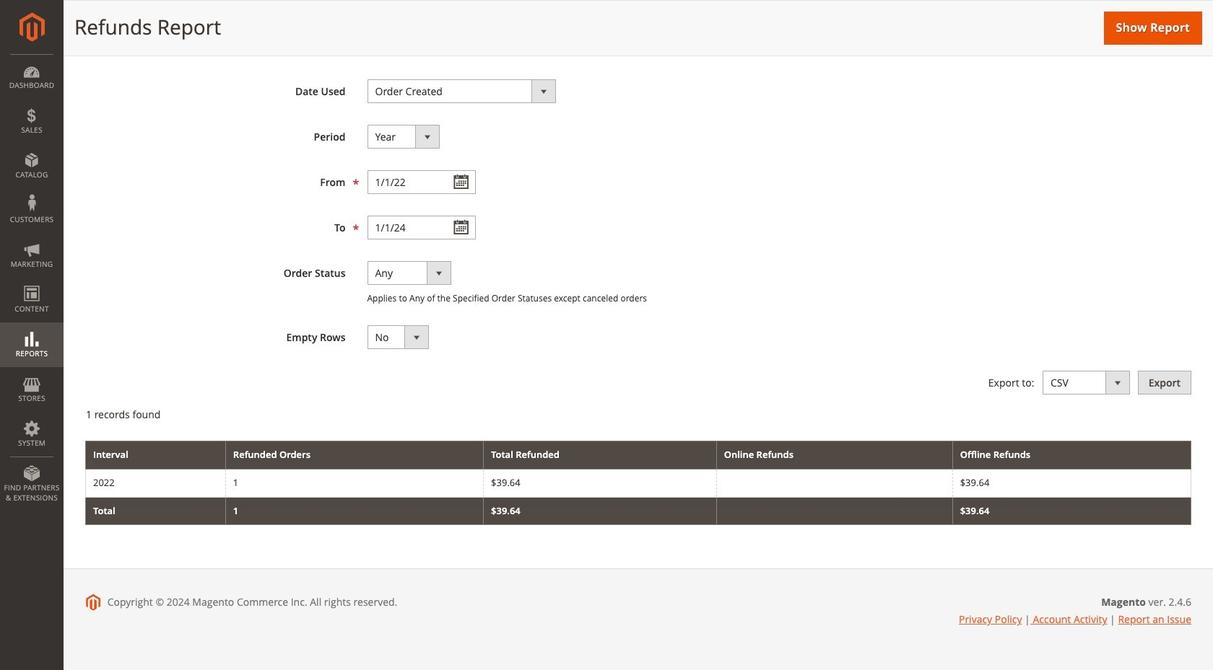 Task type: vqa. For each thing, say whether or not it's contained in the screenshot.
"menu"
no



Task type: locate. For each thing, give the bounding box(es) containing it.
None text field
[[367, 216, 476, 240]]

magento admin panel image
[[19, 12, 44, 42]]

menu bar
[[0, 54, 64, 511]]

None text field
[[367, 170, 476, 194]]



